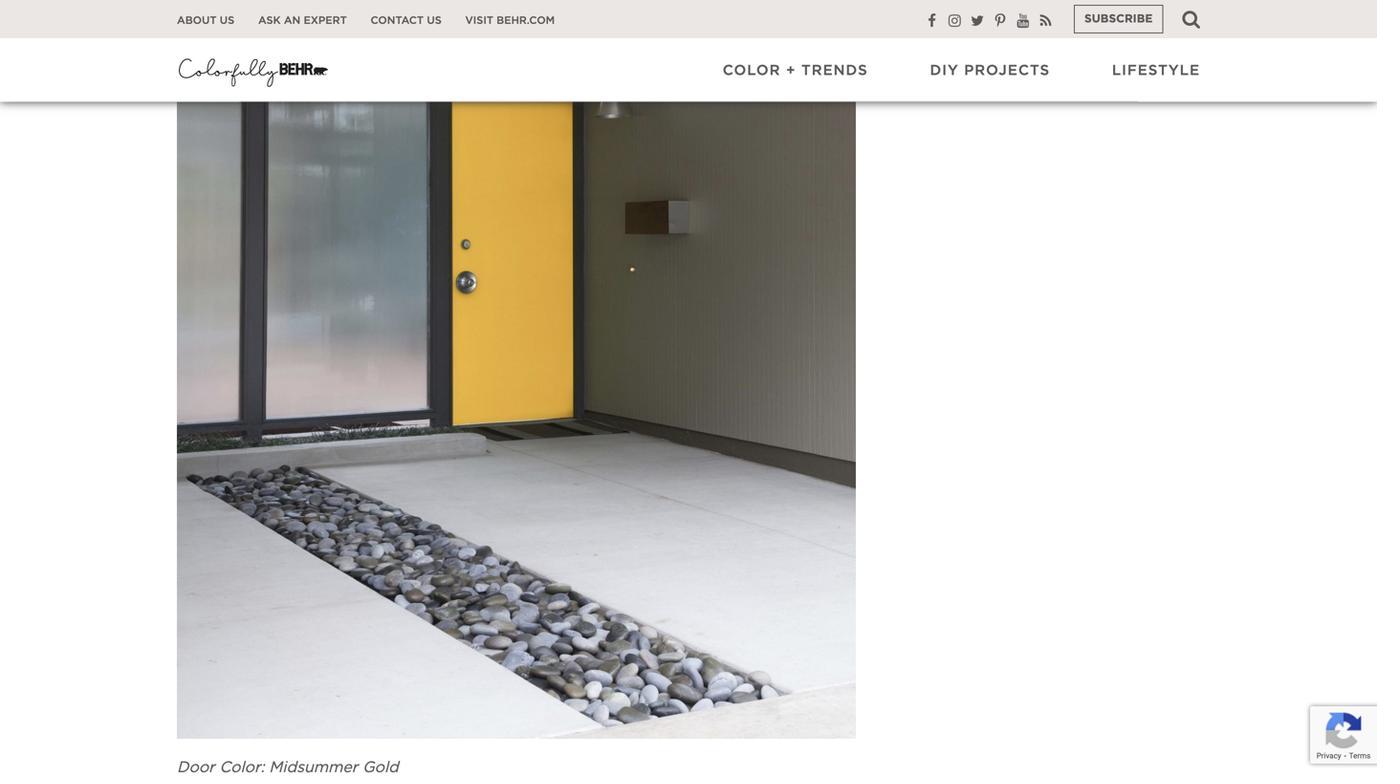 Task type: describe. For each thing, give the bounding box(es) containing it.
door
[[177, 760, 215, 776]]

ask an expert link
[[258, 14, 347, 28]]

+
[[786, 63, 796, 78]]

subscribe link
[[1074, 5, 1164, 33]]

color + trends link
[[723, 62, 868, 80]]

visit behr.com
[[465, 15, 555, 26]]

search image
[[1183, 10, 1200, 29]]

projects
[[964, 63, 1050, 78]]

expert
[[304, 15, 347, 26]]

door color: midsummer gold
[[177, 760, 399, 776]]

behr.com
[[497, 15, 555, 26]]

visit behr.com link
[[465, 14, 555, 28]]

lifestyle
[[1112, 63, 1200, 78]]

ask an expert
[[258, 15, 347, 26]]

about us link
[[177, 14, 234, 28]]

colorfully behr image
[[177, 53, 330, 91]]

us for contact us
[[427, 15, 442, 26]]

diy projects
[[930, 63, 1050, 78]]

a home showing the front door painted in a yellow hue. image
[[177, 0, 856, 739]]

lifestyle link
[[1112, 62, 1200, 80]]

trends
[[802, 63, 868, 78]]

subscribe
[[1085, 13, 1153, 25]]

about
[[177, 15, 217, 26]]



Task type: vqa. For each thing, say whether or not it's contained in the screenshot.
Door
yes



Task type: locate. For each thing, give the bounding box(es) containing it.
contact
[[371, 15, 424, 26]]

2 us from the left
[[427, 15, 442, 26]]

color + trends
[[723, 63, 868, 78]]

us for about us
[[220, 15, 234, 26]]

visit
[[465, 15, 494, 26]]

us right "about"
[[220, 15, 234, 26]]

midsummer
[[269, 760, 358, 776]]

gold
[[363, 760, 399, 776]]

1 horizontal spatial us
[[427, 15, 442, 26]]

an
[[284, 15, 301, 26]]

color:
[[219, 760, 265, 776]]

us right contact
[[427, 15, 442, 26]]

contact us link
[[371, 14, 442, 28]]

diy
[[930, 63, 959, 78]]

color
[[723, 63, 781, 78]]

contact us
[[371, 15, 442, 26]]

ask
[[258, 15, 281, 26]]

about us
[[177, 15, 234, 26]]

1 us from the left
[[220, 15, 234, 26]]

diy projects link
[[930, 62, 1050, 80]]

us
[[220, 15, 234, 26], [427, 15, 442, 26]]

0 horizontal spatial us
[[220, 15, 234, 26]]



